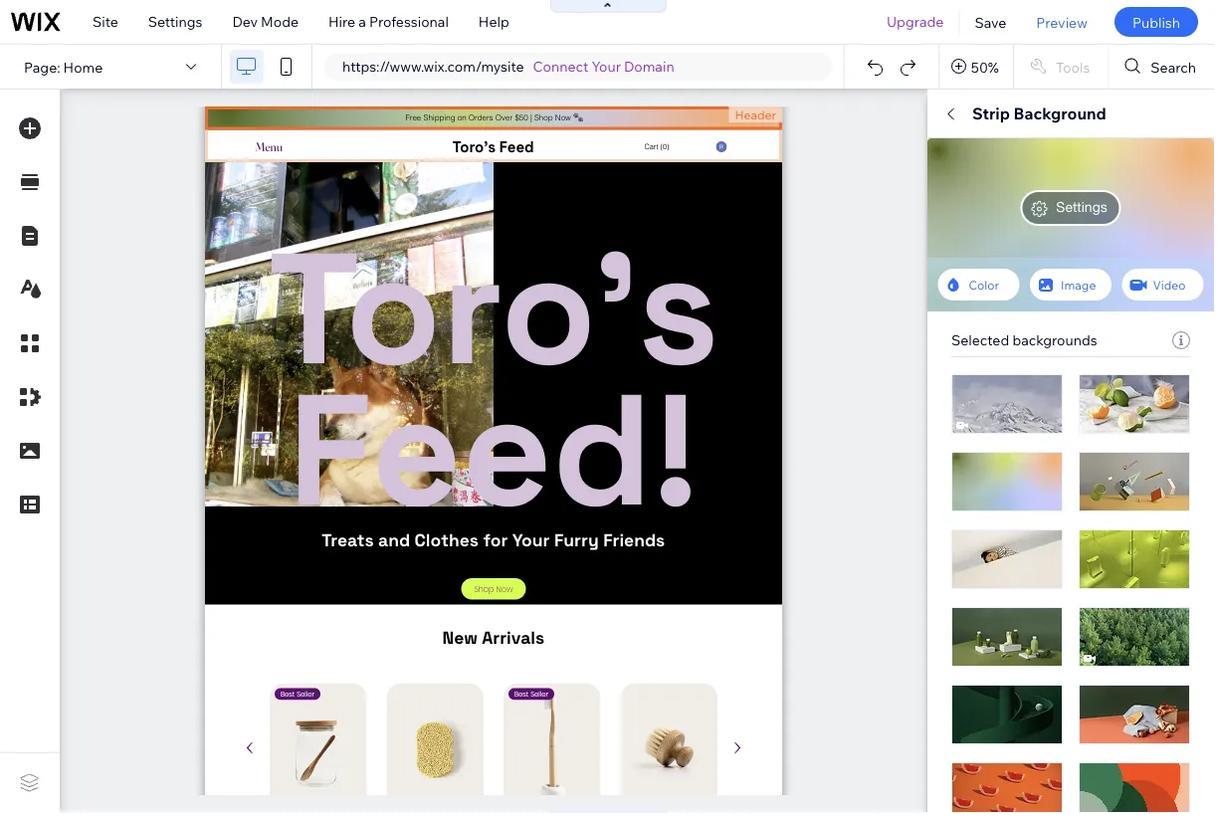 Task type: describe. For each thing, give the bounding box(es) containing it.
3 change button from the top
[[1083, 567, 1153, 591]]

preview button
[[1022, 0, 1103, 44]]

background for 1st change button from the top of the page
[[986, 151, 1065, 169]]

4 change button from the top
[[1083, 780, 1153, 804]]

column background for first change button from the bottom of the page
[[952, 732, 1084, 749]]

background for first change button from the bottom of the page
[[1006, 732, 1084, 749]]

1 horizontal spatial settings
[[1056, 199, 1108, 215]]

change for second change button from the bottom
[[1096, 572, 1140, 587]]

save button
[[960, 0, 1022, 44]]

quick
[[952, 104, 997, 123]]

50%
[[971, 58, 999, 75]]

mode
[[261, 13, 299, 30]]

hire
[[329, 13, 355, 30]]

over
[[965, 336, 1001, 356]]

selected
[[952, 331, 1010, 349]]

shipping
[[1001, 313, 1068, 332]]

help
[[479, 13, 509, 30]]

a
[[359, 13, 366, 30]]

https://www.wix.com/mysite
[[342, 58, 524, 75]]

edit
[[1000, 104, 1031, 123]]

your
[[592, 58, 621, 75]]

tools button
[[1014, 45, 1108, 89]]

header
[[735, 107, 776, 122]]

2 change button from the top
[[1083, 445, 1153, 469]]

column background for second change button from the bottom
[[952, 519, 1084, 536]]

strip for 2nd change button
[[952, 396, 983, 414]]

upgrade
[[887, 13, 944, 30]]

publish button
[[1115, 7, 1198, 37]]

professional
[[369, 13, 449, 30]]

paragraph
[[952, 274, 1019, 291]]

save
[[975, 13, 1007, 31]]

domain
[[624, 58, 675, 75]]

column for first change button from the bottom of the page
[[952, 732, 1002, 749]]

background for second change button from the bottom
[[1006, 519, 1084, 536]]

free shipping on orders over $50 | shop now 🐾
[[965, 313, 1146, 356]]

strip for 1st change button from the top of the page
[[952, 151, 983, 169]]

color
[[969, 277, 999, 292]]

column for second change button from the bottom
[[952, 519, 1002, 536]]

background for 2nd change button
[[986, 396, 1065, 414]]

change for 2nd change button
[[1096, 449, 1140, 464]]



Task type: vqa. For each thing, say whether or not it's contained in the screenshot.
Background corresponding to 3rd Change BUTTON from the top
yes



Task type: locate. For each thing, give the bounding box(es) containing it.
0 vertical spatial strip background
[[973, 104, 1107, 123]]

dev mode
[[232, 13, 299, 30]]

2 column from the top
[[952, 732, 1002, 749]]

strip
[[973, 104, 1010, 123], [952, 151, 983, 169], [952, 396, 983, 414]]

free
[[965, 313, 998, 332]]

settings up image
[[1056, 199, 1108, 215]]

button
[[952, 641, 996, 658]]

on
[[1072, 313, 1091, 332]]

connect
[[533, 58, 589, 75]]

1 change button from the top
[[1083, 200, 1153, 224]]

tools
[[1056, 58, 1090, 75]]

publish
[[1133, 13, 1181, 31]]

settings left dev at top
[[148, 13, 202, 30]]

0 horizontal spatial settings
[[148, 13, 202, 30]]

preview
[[1037, 13, 1088, 31]]

1 vertical spatial settings
[[1056, 199, 1108, 215]]

selected backgrounds
[[952, 331, 1098, 349]]

backgrounds
[[1013, 331, 1098, 349]]

strip background for 2nd change button
[[952, 396, 1065, 414]]

column background
[[952, 519, 1084, 536], [952, 732, 1084, 749]]

2 column background from the top
[[952, 732, 1084, 749]]

orders
[[1095, 313, 1146, 332]]

strip background down $50
[[952, 396, 1065, 414]]

image
[[1061, 277, 1096, 292]]

change for 1st change button from the top of the page
[[1096, 205, 1140, 219]]

1 vertical spatial column
[[952, 732, 1002, 749]]

search button
[[1109, 45, 1214, 89]]

change
[[1096, 205, 1140, 219], [1096, 449, 1140, 464], [1096, 572, 1140, 587], [1096, 785, 1140, 800]]

dev
[[232, 13, 258, 30]]

🐾
[[1126, 336, 1142, 356]]

change button
[[1083, 200, 1153, 224], [1083, 445, 1153, 469], [1083, 567, 1153, 591], [1083, 780, 1153, 804]]

strip background for 1st change button from the top of the page
[[952, 151, 1065, 169]]

1 column from the top
[[952, 519, 1002, 536]]

hire a professional
[[329, 13, 449, 30]]

strip background down edit
[[952, 151, 1065, 169]]

1 vertical spatial strip background
[[952, 151, 1065, 169]]

0 vertical spatial column
[[952, 519, 1002, 536]]

now
[[1088, 336, 1122, 356]]

shop
[[1045, 336, 1085, 356]]

3 change from the top
[[1096, 572, 1140, 587]]

4 change from the top
[[1096, 785, 1140, 800]]

strip background down tools button
[[973, 104, 1107, 123]]

https://www.wix.com/mysite connect your domain
[[342, 58, 675, 75]]

home
[[63, 58, 103, 75]]

settings
[[148, 13, 202, 30], [1056, 199, 1108, 215]]

video
[[1153, 277, 1186, 292]]

quick edit
[[952, 104, 1031, 123]]

1 vertical spatial column background
[[952, 732, 1084, 749]]

change for first change button from the bottom of the page
[[1096, 785, 1140, 800]]

2 vertical spatial strip
[[952, 396, 983, 414]]

0 vertical spatial settings
[[148, 13, 202, 30]]

strip down 50%
[[973, 104, 1010, 123]]

strip background
[[973, 104, 1107, 123], [952, 151, 1065, 169], [952, 396, 1065, 414]]

strip down over
[[952, 396, 983, 414]]

$50
[[1005, 336, 1034, 356]]

strip down quick
[[952, 151, 983, 169]]

1 change from the top
[[1096, 205, 1140, 219]]

1 column background from the top
[[952, 519, 1084, 536]]

column
[[952, 519, 1002, 536], [952, 732, 1002, 749]]

site
[[93, 13, 118, 30]]

50% button
[[940, 45, 1013, 89]]

1 vertical spatial strip
[[952, 151, 983, 169]]

2 vertical spatial strip background
[[952, 396, 1065, 414]]

0 vertical spatial strip
[[973, 104, 1010, 123]]

None text field
[[952, 665, 1131, 701]]

0 vertical spatial column background
[[952, 519, 1084, 536]]

|
[[1038, 336, 1042, 356]]

background
[[1014, 104, 1107, 123], [986, 151, 1065, 169], [986, 396, 1065, 414], [1006, 519, 1084, 536], [1006, 732, 1084, 749]]

search
[[1151, 58, 1196, 75]]

2 change from the top
[[1096, 449, 1140, 464]]



